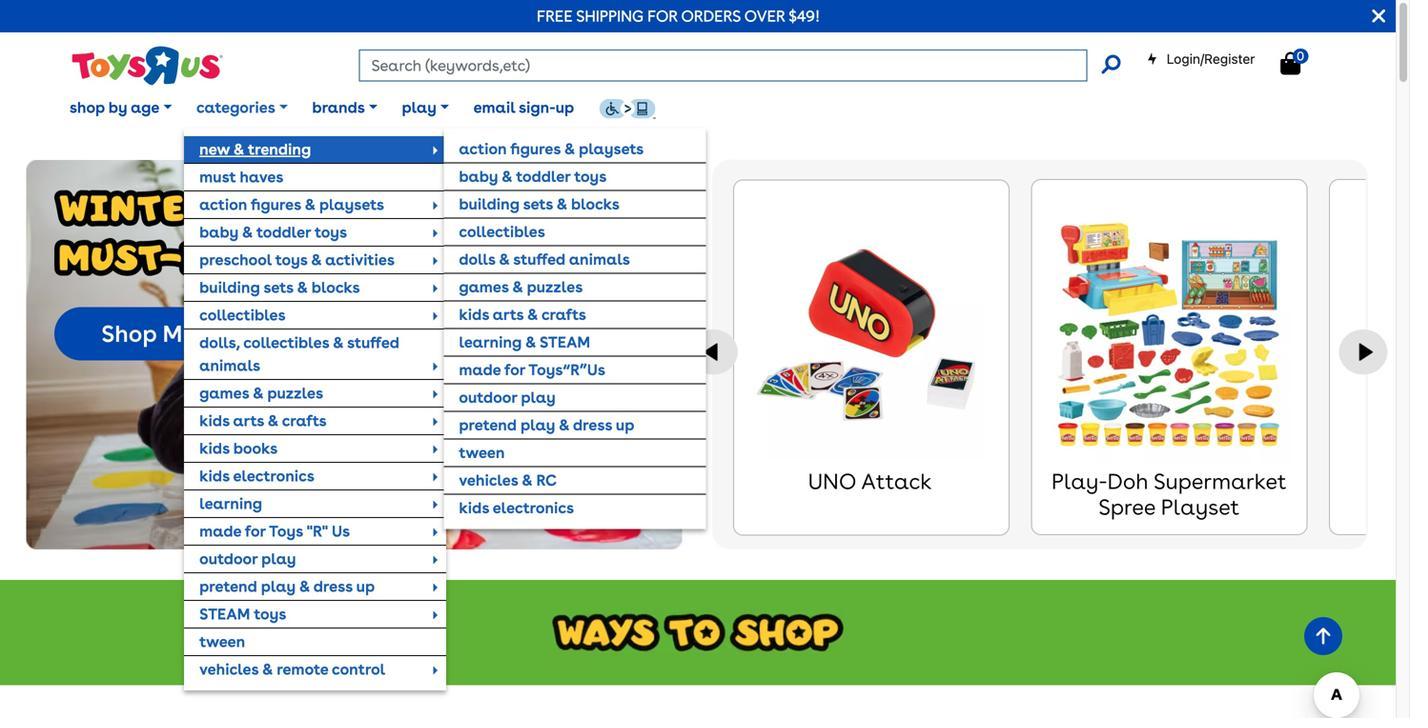 Task type: locate. For each thing, give the bounding box(es) containing it.
1 horizontal spatial playsets
[[579, 140, 644, 158]]

dolls, collectibles & stuffed animals button
[[184, 330, 446, 379]]

1 horizontal spatial made
[[459, 361, 501, 379]]

outdoor
[[459, 388, 517, 407], [199, 550, 258, 569]]

action down the must
[[199, 195, 247, 214]]

play button
[[390, 84, 461, 131]]

0 horizontal spatial sets
[[263, 278, 293, 297]]

building inside action figures & playsets baby & toddler toys building sets & blocks collectibles dolls & stuffed animals games & puzzles kids arts & crafts learning & steam made for toys"r"us outdoor play pretend play & dress up tween vehicles & rc kids electronics
[[459, 195, 520, 213]]

learning button
[[184, 491, 446, 518]]

0
[[1297, 48, 1304, 63]]

1 vertical spatial building
[[199, 278, 260, 297]]

0 horizontal spatial up
[[356, 578, 375, 596]]

toddler inside must haves action figures & playsets baby & toddler toys preschool toys & activities building sets & blocks collectibles dolls, collectibles & stuffed animals games & puzzles kids arts & crafts kids books kids electronics learning made for toys "r" us outdoor play pretend play & dress up steam toys tween vehicles & remote control
[[256, 223, 311, 242]]

0 horizontal spatial crafts
[[282, 412, 327, 430]]

Enter Keyword or Item No. search field
[[359, 50, 1087, 82]]

0 vertical spatial for
[[504, 361, 525, 379]]

1 horizontal spatial sets
[[523, 195, 553, 213]]

games down dolls
[[459, 278, 509, 296]]

vehicles left rc
[[459, 471, 518, 490]]

email sign-up link
[[461, 84, 586, 131]]

tween
[[459, 444, 505, 462], [199, 633, 245, 651]]

0 vertical spatial playsets
[[579, 140, 644, 158]]

baby
[[459, 167, 498, 186], [199, 223, 238, 242]]

1 horizontal spatial animals
[[569, 250, 630, 269]]

puzzles
[[527, 278, 583, 296], [267, 384, 323, 403]]

2 horizontal spatial up
[[616, 416, 634, 435]]

toddler down action figures & playsets dropdown button
[[256, 223, 311, 242]]

1 horizontal spatial toddler
[[516, 167, 570, 186]]

building down "preschool"
[[199, 278, 260, 297]]

stuffed down collectibles dropdown button on the top left of the page
[[347, 334, 399, 352]]

for inside must haves action figures & playsets baby & toddler toys preschool toys & activities building sets & blocks collectibles dolls, collectibles & stuffed animals games & puzzles kids arts & crafts kids books kids electronics learning made for toys "r" us outdoor play pretend play & dress up steam toys tween vehicles & remote control
[[245, 522, 266, 541]]

0 vertical spatial toddler
[[516, 167, 570, 186]]

collectibles up dolls,
[[199, 306, 286, 324]]

action figures & playsets button
[[184, 191, 446, 218]]

& inside new & trending dropdown button
[[233, 140, 244, 159]]

1 horizontal spatial dress
[[573, 416, 612, 435]]

0 horizontal spatial steam
[[199, 605, 250, 624]]

1 vertical spatial arts
[[233, 412, 264, 430]]

toys
[[574, 167, 607, 186], [315, 223, 347, 242], [275, 251, 307, 269], [254, 605, 286, 624]]

0 vertical spatial tween
[[459, 444, 505, 462]]

made inside must haves action figures & playsets baby & toddler toys preschool toys & activities building sets & blocks collectibles dolls, collectibles & stuffed animals games & puzzles kids arts & crafts kids books kids electronics learning made for toys "r" us outdoor play pretend play & dress up steam toys tween vehicles & remote control
[[199, 522, 241, 541]]

1 vertical spatial playsets
[[319, 195, 384, 214]]

&
[[564, 140, 575, 158], [233, 140, 244, 159], [502, 167, 512, 186], [556, 195, 567, 213], [305, 195, 315, 214], [242, 223, 253, 242], [499, 250, 510, 269], [311, 251, 322, 269], [512, 278, 523, 296], [297, 278, 308, 297], [527, 306, 538, 324], [525, 333, 536, 352], [333, 334, 344, 352], [253, 384, 263, 403], [268, 412, 278, 430], [559, 416, 570, 435], [522, 471, 533, 490], [299, 578, 310, 596], [262, 661, 273, 679]]

crafts inside must haves action figures & playsets baby & toddler toys preschool toys & activities building sets & blocks collectibles dolls, collectibles & stuffed animals games & puzzles kids arts & crafts kids books kids electronics learning made for toys "r" us outdoor play pretend play & dress up steam toys tween vehicles & remote control
[[282, 412, 327, 430]]

action figures & playsets baby & toddler toys building sets & blocks collectibles dolls & stuffed animals games & puzzles kids arts & crafts learning & steam made for toys"r"us outdoor play pretend play & dress up tween vehicles & rc kids electronics
[[459, 140, 644, 518]]

pretend down the "outdoor play" link
[[459, 416, 517, 435]]

0 horizontal spatial stuffed
[[347, 334, 399, 352]]

steam up toys"r"us
[[540, 333, 590, 352]]

vehicles left remote
[[199, 661, 259, 679]]

1 vertical spatial vehicles
[[199, 661, 259, 679]]

toys down action figures & playsets link
[[574, 167, 607, 186]]

vehicles inside must haves action figures & playsets baby & toddler toys preschool toys & activities building sets & blocks collectibles dolls, collectibles & stuffed animals games & puzzles kids arts & crafts kids books kids electronics learning made for toys "r" us outdoor play pretend play & dress up steam toys tween vehicles & remote control
[[199, 661, 259, 679]]

stuffed
[[513, 250, 566, 269], [347, 334, 399, 352]]

play
[[402, 98, 437, 117], [521, 388, 556, 407], [521, 416, 555, 435], [261, 550, 296, 569], [261, 578, 296, 596]]

action inside must haves action figures & playsets baby & toddler toys preschool toys & activities building sets & blocks collectibles dolls, collectibles & stuffed animals games & puzzles kids arts & crafts kids books kids electronics learning made for toys "r" us outdoor play pretend play & dress up steam toys tween vehicles & remote control
[[199, 195, 247, 214]]

1 horizontal spatial steam
[[540, 333, 590, 352]]

1 horizontal spatial stuffed
[[513, 250, 566, 269]]

for
[[504, 361, 525, 379], [245, 522, 266, 541]]

stuffed down collectibles link in the top of the page
[[513, 250, 566, 269]]

1 vertical spatial pretend
[[199, 578, 257, 596]]

None search field
[[359, 50, 1121, 82]]

sets inside must haves action figures & playsets baby & toddler toys preschool toys & activities building sets & blocks collectibles dolls, collectibles & stuffed animals games & puzzles kids arts & crafts kids books kids electronics learning made for toys "r" us outdoor play pretend play & dress up steam toys tween vehicles & remote control
[[263, 278, 293, 297]]

collectibles
[[459, 223, 545, 241], [199, 306, 286, 324], [243, 334, 329, 352]]

learning
[[459, 333, 522, 352], [199, 495, 262, 513]]

play down toys"r"us
[[521, 388, 556, 407]]

0 vertical spatial electronics
[[233, 467, 314, 486]]

1 vertical spatial stuffed
[[347, 334, 399, 352]]

pretend down 'outdoor play' popup button
[[199, 578, 257, 596]]

puzzles up kids arts & crafts popup button
[[267, 384, 323, 403]]

1 vertical spatial made
[[199, 522, 241, 541]]

animals down dolls,
[[199, 356, 260, 375]]

email
[[473, 98, 515, 117]]

steam inside action figures & playsets baby & toddler toys building sets & blocks collectibles dolls & stuffed animals games & puzzles kids arts & crafts learning & steam made for toys"r"us outdoor play pretend play & dress up tween vehicles & rc kids electronics
[[540, 333, 590, 352]]

0 vertical spatial sets
[[523, 195, 553, 213]]

0 vertical spatial animals
[[569, 250, 630, 269]]

0 vertical spatial collectibles
[[459, 223, 545, 241]]

shopping bag image
[[1280, 52, 1301, 75]]

1 vertical spatial toddler
[[256, 223, 311, 242]]

tween link down steam toys popup button
[[184, 629, 446, 656]]

outdoor play button
[[184, 546, 446, 573]]

electronics down rc
[[493, 499, 574, 518]]

0 horizontal spatial dress
[[313, 578, 353, 596]]

1 vertical spatial outdoor
[[199, 550, 258, 569]]

1 horizontal spatial pretend
[[459, 416, 517, 435]]

dolls & stuffed animals link
[[444, 246, 706, 273]]

animals inside must haves action figures & playsets baby & toddler toys preschool toys & activities building sets & blocks collectibles dolls, collectibles & stuffed animals games & puzzles kids arts & crafts kids books kids electronics learning made for toys "r" us outdoor play pretend play & dress up steam toys tween vehicles & remote control
[[199, 356, 260, 375]]

1 horizontal spatial vehicles
[[459, 471, 518, 490]]

0 vertical spatial outdoor
[[459, 388, 517, 407]]

1 horizontal spatial learning
[[459, 333, 522, 352]]

vehicles inside action figures & playsets baby & toddler toys building sets & blocks collectibles dolls & stuffed animals games & puzzles kids arts & crafts learning & steam made for toys"r"us outdoor play pretend play & dress up tween vehicles & rc kids electronics
[[459, 471, 518, 490]]

up inside must haves action figures & playsets baby & toddler toys preschool toys & activities building sets & blocks collectibles dolls, collectibles & stuffed animals games & puzzles kids arts & crafts kids books kids electronics learning made for toys "r" us outdoor play pretend play & dress up steam toys tween vehicles & remote control
[[356, 578, 375, 596]]

pretend play & dress up link
[[444, 412, 706, 439]]

baby up "preschool"
[[199, 223, 238, 242]]

figures down sign-
[[510, 140, 561, 158]]

building up dolls
[[459, 195, 520, 213]]

games
[[459, 278, 509, 296], [199, 384, 249, 403]]

1 vertical spatial tween link
[[184, 629, 446, 656]]

for left toys"r"us
[[504, 361, 525, 379]]

free shipping for orders over $49!
[[537, 7, 820, 25]]

figures
[[510, 140, 561, 158], [251, 195, 301, 214]]

1 vertical spatial collectibles
[[199, 306, 286, 324]]

toddler down action figures & playsets link
[[516, 167, 570, 186]]

must haves link
[[184, 164, 446, 191]]

up down 'outdoor play' popup button
[[356, 578, 375, 596]]

dress down the "outdoor play" link
[[573, 416, 612, 435]]

1 vertical spatial baby
[[199, 223, 238, 242]]

blocks down preschool toys & activities dropdown button
[[311, 278, 360, 297]]

1 horizontal spatial figures
[[510, 140, 561, 158]]

0 vertical spatial building
[[459, 195, 520, 213]]

outdoor down made for toys"r"us link
[[459, 388, 517, 407]]

0 horizontal spatial action
[[199, 195, 247, 214]]

up inside action figures & playsets baby & toddler toys building sets & blocks collectibles dolls & stuffed animals games & puzzles kids arts & crafts learning & steam made for toys"r"us outdoor play pretend play & dress up tween vehicles & rc kids electronics
[[616, 416, 634, 435]]

puzzles down 'dolls & stuffed animals' link
[[527, 278, 583, 296]]

1 vertical spatial crafts
[[282, 412, 327, 430]]

new & trending
[[199, 140, 311, 159]]

collectibles down collectibles dropdown button on the top left of the page
[[243, 334, 329, 352]]

play inside dropdown button
[[402, 98, 437, 117]]

1 horizontal spatial crafts
[[541, 306, 586, 324]]

0 vertical spatial stuffed
[[513, 250, 566, 269]]

0 horizontal spatial pretend
[[199, 578, 257, 596]]

blocks
[[571, 195, 619, 213], [311, 278, 360, 297]]

stuffed inside must haves action figures & playsets baby & toddler toys preschool toys & activities building sets & blocks collectibles dolls, collectibles & stuffed animals games & puzzles kids arts & crafts kids books kids electronics learning made for toys "r" us outdoor play pretend play & dress up steam toys tween vehicles & remote control
[[347, 334, 399, 352]]

for inside action figures & playsets baby & toddler toys building sets & blocks collectibles dolls & stuffed animals games & puzzles kids arts & crafts learning & steam made for toys"r"us outdoor play pretend play & dress up tween vehicles & rc kids electronics
[[504, 361, 525, 379]]

ways to shop image
[[0, 580, 1396, 686]]

trending
[[248, 140, 311, 159]]

building
[[459, 195, 520, 213], [199, 278, 260, 297]]

kids arts & crafts link
[[444, 302, 706, 328]]

1 vertical spatial figures
[[251, 195, 301, 214]]

preschool toys & activities button
[[184, 247, 446, 273]]

1 vertical spatial dress
[[313, 578, 353, 596]]

baby inside must haves action figures & playsets baby & toddler toys preschool toys & activities building sets & blocks collectibles dolls, collectibles & stuffed animals games & puzzles kids arts & crafts kids books kids electronics learning made for toys "r" us outdoor play pretend play & dress up steam toys tween vehicles & remote control
[[199, 223, 238, 242]]

1 vertical spatial animals
[[199, 356, 260, 375]]

made for toys"r"us link
[[444, 357, 706, 384]]

dress inside must haves action figures & playsets baby & toddler toys preschool toys & activities building sets & blocks collectibles dolls, collectibles & stuffed animals games & puzzles kids arts & crafts kids books kids electronics learning made for toys "r" us outdoor play pretend play & dress up steam toys tween vehicles & remote control
[[313, 578, 353, 596]]

free shipping for orders over $49! link
[[537, 7, 820, 25]]

dolls,
[[199, 334, 240, 352]]

shop by age
[[69, 98, 159, 117]]

learning inside action figures & playsets baby & toddler toys building sets & blocks collectibles dolls & stuffed animals games & puzzles kids arts & crafts learning & steam made for toys"r"us outdoor play pretend play & dress up tween vehicles & rc kids electronics
[[459, 333, 522, 352]]

up
[[556, 98, 574, 117], [616, 416, 634, 435], [356, 578, 375, 596]]

1 vertical spatial steam
[[199, 605, 250, 624]]

baby & toddler toys button
[[184, 219, 446, 246]]

shop must-haves
[[101, 320, 297, 348]]

1 vertical spatial sets
[[263, 278, 293, 297]]

0 horizontal spatial learning
[[199, 495, 262, 513]]

0 horizontal spatial toddler
[[256, 223, 311, 242]]

dress
[[573, 416, 612, 435], [313, 578, 353, 596]]

0 vertical spatial pretend
[[459, 416, 517, 435]]

must
[[199, 168, 236, 186]]

electronics
[[233, 467, 314, 486], [493, 499, 574, 518]]

orders
[[681, 7, 741, 25]]

sign-
[[519, 98, 556, 117]]

0 horizontal spatial building
[[199, 278, 260, 297]]

must haves action figures & playsets baby & toddler toys preschool toys & activities building sets & blocks collectibles dolls, collectibles & stuffed animals games & puzzles kids arts & crafts kids books kids electronics learning made for toys "r" us outdoor play pretend play & dress up steam toys tween vehicles & remote control
[[199, 168, 399, 679]]

baby down email
[[459, 167, 498, 186]]

tween inside action figures & playsets baby & toddler toys building sets & blocks collectibles dolls & stuffed animals games & puzzles kids arts & crafts learning & steam made for toys"r"us outdoor play pretend play & dress up tween vehicles & rc kids electronics
[[459, 444, 505, 462]]

login/register button
[[1147, 50, 1255, 69]]

0 vertical spatial steam
[[540, 333, 590, 352]]

playsets
[[579, 140, 644, 158], [319, 195, 384, 214]]

collectibles up dolls
[[459, 223, 545, 241]]

twister hero image desktop image
[[26, 160, 682, 550]]

0 horizontal spatial animals
[[199, 356, 260, 375]]

learning down books at left bottom
[[199, 495, 262, 513]]

1 vertical spatial blocks
[[311, 278, 360, 297]]

tween link down pretend play & dress up link
[[444, 440, 706, 467]]

outdoor down made for toys "r" us popup button
[[199, 550, 258, 569]]

1 vertical spatial tween
[[199, 633, 245, 651]]

toys r us image
[[70, 44, 223, 87]]

animals
[[569, 250, 630, 269], [199, 356, 260, 375]]

haves
[[228, 320, 297, 348]]

0 vertical spatial made
[[459, 361, 501, 379]]

kids
[[459, 306, 489, 324], [199, 412, 230, 430], [199, 439, 230, 458], [199, 467, 230, 486], [459, 499, 489, 518]]

figures down haves
[[251, 195, 301, 214]]

0 vertical spatial crafts
[[541, 306, 586, 324]]

pretend
[[459, 416, 517, 435], [199, 578, 257, 596]]

0 horizontal spatial blocks
[[311, 278, 360, 297]]

crafts down games & puzzles popup button on the left bottom of the page
[[282, 412, 327, 430]]

0 vertical spatial arts
[[493, 306, 524, 324]]

0 horizontal spatial puzzles
[[267, 384, 323, 403]]

toys down action figures & playsets dropdown button
[[315, 223, 347, 242]]

1 horizontal spatial arts
[[493, 306, 524, 324]]

1 horizontal spatial electronics
[[493, 499, 574, 518]]

1 horizontal spatial tween
[[459, 444, 505, 462]]

menu bar
[[57, 74, 1396, 691]]

dress down 'outdoor play' popup button
[[313, 578, 353, 596]]

action
[[459, 140, 507, 158], [199, 195, 247, 214]]

0 horizontal spatial vehicles
[[199, 661, 259, 679]]

tween link
[[444, 440, 706, 467], [184, 629, 446, 656]]

age
[[131, 98, 159, 117]]

1 horizontal spatial up
[[556, 98, 574, 117]]

1 vertical spatial puzzles
[[267, 384, 323, 403]]

figures inside action figures & playsets baby & toddler toys building sets & blocks collectibles dolls & stuffed animals games & puzzles kids arts & crafts learning & steam made for toys"r"us outdoor play pretend play & dress up tween vehicles & rc kids electronics
[[510, 140, 561, 158]]

0 horizontal spatial arts
[[233, 412, 264, 430]]

blocks down baby & toddler toys link
[[571, 195, 619, 213]]

0 horizontal spatial for
[[245, 522, 266, 541]]

stuffed inside action figures & playsets baby & toddler toys building sets & blocks collectibles dolls & stuffed animals games & puzzles kids arts & crafts learning & steam made for toys"r"us outdoor play pretend play & dress up tween vehicles & rc kids electronics
[[513, 250, 566, 269]]

0 horizontal spatial tween
[[199, 633, 245, 651]]

sets down preschool toys & activities dropdown button
[[263, 278, 293, 297]]

outdoor inside action figures & playsets baby & toddler toys building sets & blocks collectibles dolls & stuffed animals games & puzzles kids arts & crafts learning & steam made for toys"r"us outdoor play pretend play & dress up tween vehicles & rc kids electronics
[[459, 388, 517, 407]]

0 horizontal spatial made
[[199, 522, 241, 541]]

0 vertical spatial up
[[556, 98, 574, 117]]

0 vertical spatial tween link
[[444, 440, 706, 467]]

1 horizontal spatial puzzles
[[527, 278, 583, 296]]

1 vertical spatial up
[[616, 416, 634, 435]]

playsets inside action figures & playsets baby & toddler toys building sets & blocks collectibles dolls & stuffed animals games & puzzles kids arts & crafts learning & steam made for toys"r"us outdoor play pretend play & dress up tween vehicles & rc kids electronics
[[579, 140, 644, 158]]

arts up books at left bottom
[[233, 412, 264, 430]]

playsets down must haves link
[[319, 195, 384, 214]]

games down dolls,
[[199, 384, 249, 403]]

animals down collectibles link in the top of the page
[[569, 250, 630, 269]]

0 horizontal spatial electronics
[[233, 467, 314, 486]]

action inside action figures & playsets baby & toddler toys building sets & blocks collectibles dolls & stuffed animals games & puzzles kids arts & crafts learning & steam made for toys"r"us outdoor play pretend play & dress up tween vehicles & rc kids electronics
[[459, 140, 507, 158]]

1 vertical spatial learning
[[199, 495, 262, 513]]

1 vertical spatial electronics
[[493, 499, 574, 518]]

1 horizontal spatial games
[[459, 278, 509, 296]]

categories button
[[184, 84, 300, 131]]

email sign-up
[[473, 98, 574, 117]]

crafts down games & puzzles link
[[541, 306, 586, 324]]

toys"r"us
[[529, 361, 605, 379]]

2 vertical spatial collectibles
[[243, 334, 329, 352]]

vehicles
[[459, 471, 518, 490], [199, 661, 259, 679]]

1 horizontal spatial for
[[504, 361, 525, 379]]

action down email
[[459, 140, 507, 158]]

0 horizontal spatial playsets
[[319, 195, 384, 214]]

sets inside action figures & playsets baby & toddler toys building sets & blocks collectibles dolls & stuffed animals games & puzzles kids arts & crafts learning & steam made for toys"r"us outdoor play pretend play & dress up tween vehicles & rc kids electronics
[[523, 195, 553, 213]]

1 horizontal spatial building
[[459, 195, 520, 213]]

0 horizontal spatial games
[[199, 384, 249, 403]]

playsets down this icon serves as a link to download the essential accessibility assistive technology app for individuals with physical disabilities. it is featured as part of our commitment to diversity and inclusion.
[[579, 140, 644, 158]]

new-arrivals-1 menu
[[444, 128, 706, 530]]

0 vertical spatial action
[[459, 140, 507, 158]]

0 horizontal spatial figures
[[251, 195, 301, 214]]

0 vertical spatial games
[[459, 278, 509, 296]]

0 vertical spatial dress
[[573, 416, 612, 435]]

1 horizontal spatial outdoor
[[459, 388, 517, 407]]

new
[[199, 140, 230, 159]]

1 vertical spatial for
[[245, 522, 266, 541]]

0 horizontal spatial baby
[[199, 223, 238, 242]]

0 vertical spatial puzzles
[[527, 278, 583, 296]]

arts down dolls
[[493, 306, 524, 324]]

learning down dolls
[[459, 333, 522, 352]]

made left toys
[[199, 522, 241, 541]]

play right brands dropdown button
[[402, 98, 437, 117]]

shop
[[69, 98, 105, 117]]

steam down pretend play & dress up dropdown button
[[199, 605, 250, 624]]

1 horizontal spatial blocks
[[571, 195, 619, 213]]

1 vertical spatial games
[[199, 384, 249, 403]]

made left toys"r"us
[[459, 361, 501, 379]]

steam
[[540, 333, 590, 352], [199, 605, 250, 624]]

0 horizontal spatial outdoor
[[199, 550, 258, 569]]

2 vertical spatial up
[[356, 578, 375, 596]]

shop by age button
[[57, 84, 184, 131]]

shop by category menu
[[184, 128, 706, 691]]

up up action figures & playsets link
[[556, 98, 574, 117]]

games & puzzles link
[[444, 274, 706, 301]]

arts inside action figures & playsets baby & toddler toys building sets & blocks collectibles dolls & stuffed animals games & puzzles kids arts & crafts learning & steam made for toys"r"us outdoor play pretend play & dress up tween vehicles & rc kids electronics
[[493, 306, 524, 324]]

sets down baby & toddler toys link
[[523, 195, 553, 213]]

up down the "outdoor play" link
[[616, 416, 634, 435]]

up inside email sign-up link
[[556, 98, 574, 117]]

electronics down books at left bottom
[[233, 467, 314, 486]]

for left toys
[[245, 522, 266, 541]]

0 vertical spatial blocks
[[571, 195, 619, 213]]



Task type: vqa. For each thing, say whether or not it's contained in the screenshot.
0
yes



Task type: describe. For each thing, give the bounding box(es) containing it.
for
[[648, 7, 678, 25]]

$49!
[[789, 7, 820, 25]]

books
[[233, 439, 278, 458]]

games inside action figures & playsets baby & toddler toys building sets & blocks collectibles dolls & stuffed animals games & puzzles kids arts & crafts learning & steam made for toys"r"us outdoor play pretend play & dress up tween vehicles & rc kids electronics
[[459, 278, 509, 296]]

over
[[744, 7, 785, 25]]

haves
[[240, 168, 283, 186]]

free
[[537, 7, 573, 25]]

electronics inside action figures & playsets baby & toddler toys building sets & blocks collectibles dolls & stuffed animals games & puzzles kids arts & crafts learning & steam made for toys"r"us outdoor play pretend play & dress up tween vehicles & rc kids electronics
[[493, 499, 574, 518]]

blocks inside action figures & playsets baby & toddler toys building sets & blocks collectibles dolls & stuffed animals games & puzzles kids arts & crafts learning & steam made for toys"r"us outdoor play pretend play & dress up tween vehicles & rc kids electronics
[[571, 195, 619, 213]]

go to previous image
[[690, 330, 738, 375]]

dolls
[[459, 250, 495, 269]]

vehicles & rc link
[[444, 468, 706, 494]]

toddler inside action figures & playsets baby & toddler toys building sets & blocks collectibles dolls & stuffed animals games & puzzles kids arts & crafts learning & steam made for toys"r"us outdoor play pretend play & dress up tween vehicles & rc kids electronics
[[516, 167, 570, 186]]

login/register
[[1167, 51, 1255, 67]]

toys down baby & toddler toys popup button
[[275, 251, 307, 269]]

made inside action figures & playsets baby & toddler toys building sets & blocks collectibles dolls & stuffed animals games & puzzles kids arts & crafts learning & steam made for toys"r"us outdoor play pretend play & dress up tween vehicles & rc kids electronics
[[459, 361, 501, 379]]

kids books button
[[184, 436, 446, 462]]

us
[[332, 522, 350, 541]]

rc
[[536, 471, 557, 490]]

pretend inside action figures & playsets baby & toddler toys building sets & blocks collectibles dolls & stuffed animals games & puzzles kids arts & crafts learning & steam made for toys"r"us outdoor play pretend play & dress up tween vehicles & rc kids electronics
[[459, 416, 517, 435]]

building sets & blocks link
[[444, 191, 706, 218]]

outdoor inside must haves action figures & playsets baby & toddler toys preschool toys & activities building sets & blocks collectibles dolls, collectibles & stuffed animals games & puzzles kids arts & crafts kids books kids electronics learning made for toys "r" us outdoor play pretend play & dress up steam toys tween vehicles & remote control
[[199, 550, 258, 569]]

collectibles link
[[444, 219, 706, 245]]

games inside must haves action figures & playsets baby & toddler toys preschool toys & activities building sets & blocks collectibles dolls, collectibles & stuffed animals games & puzzles kids arts & crafts kids books kids electronics learning made for toys "r" us outdoor play pretend play & dress up steam toys tween vehicles & remote control
[[199, 384, 249, 403]]

menu bar containing shop by age
[[57, 74, 1396, 691]]

play down the "outdoor play" link
[[521, 416, 555, 435]]

learning inside must haves action figures & playsets baby & toddler toys preschool toys & activities building sets & blocks collectibles dolls, collectibles & stuffed animals games & puzzles kids arts & crafts kids books kids electronics learning made for toys "r" us outdoor play pretend play & dress up steam toys tween vehicles & remote control
[[199, 495, 262, 513]]

play down toys
[[261, 550, 296, 569]]

tween inside must haves action figures & playsets baby & toddler toys preschool toys & activities building sets & blocks collectibles dolls, collectibles & stuffed animals games & puzzles kids arts & crafts kids books kids electronics learning made for toys "r" us outdoor play pretend play & dress up steam toys tween vehicles & remote control
[[199, 633, 245, 651]]

steam toys button
[[184, 601, 446, 628]]

blocks inside must haves action figures & playsets baby & toddler toys preschool toys & activities building sets & blocks collectibles dolls, collectibles & stuffed animals games & puzzles kids arts & crafts kids books kids electronics learning made for toys "r" us outdoor play pretend play & dress up steam toys tween vehicles & remote control
[[311, 278, 360, 297]]

outdoor play link
[[444, 385, 706, 411]]

close button image
[[1372, 6, 1385, 27]]

crafts inside action figures & playsets baby & toddler toys building sets & blocks collectibles dolls & stuffed animals games & puzzles kids arts & crafts learning & steam made for toys"r"us outdoor play pretend play & dress up tween vehicles & rc kids electronics
[[541, 306, 586, 324]]

building sets & blocks button
[[184, 274, 446, 301]]

action figures & playsets link
[[444, 136, 706, 162]]

electronics inside must haves action figures & playsets baby & toddler toys preschool toys & activities building sets & blocks collectibles dolls, collectibles & stuffed animals games & puzzles kids arts & crafts kids books kids electronics learning made for toys "r" us outdoor play pretend play & dress up steam toys tween vehicles & remote control
[[233, 467, 314, 486]]

winter must haves image
[[54, 190, 311, 276]]

brands button
[[300, 84, 390, 131]]

go to next image
[[1339, 330, 1388, 375]]

vehicles & remote control button
[[184, 657, 446, 683]]

learning & steam link
[[444, 329, 706, 356]]

shop
[[101, 320, 157, 348]]

baby & toddler toys link
[[444, 163, 706, 190]]

puzzles inside must haves action figures & playsets baby & toddler toys preschool toys & activities building sets & blocks collectibles dolls, collectibles & stuffed animals games & puzzles kids arts & crafts kids books kids electronics learning made for toys "r" us outdoor play pretend play & dress up steam toys tween vehicles & remote control
[[267, 384, 323, 403]]

kids electronics button
[[184, 463, 446, 490]]

kids arts & crafts button
[[184, 408, 446, 435]]

must-
[[163, 320, 228, 348]]

made for toys "r" us button
[[184, 518, 446, 545]]

control
[[332, 661, 385, 679]]

baby inside action figures & playsets baby & toddler toys building sets & blocks collectibles dolls & stuffed animals games & puzzles kids arts & crafts learning & steam made for toys"r"us outdoor play pretend play & dress up tween vehicles & rc kids electronics
[[459, 167, 498, 186]]

toys down pretend play & dress up dropdown button
[[254, 605, 286, 624]]

toys inside action figures & playsets baby & toddler toys building sets & blocks collectibles dolls & stuffed animals games & puzzles kids arts & crafts learning & steam made for toys"r"us outdoor play pretend play & dress up tween vehicles & rc kids electronics
[[574, 167, 607, 186]]

collectibles inside action figures & playsets baby & toddler toys building sets & blocks collectibles dolls & stuffed animals games & puzzles kids arts & crafts learning & steam made for toys"r"us outdoor play pretend play & dress up tween vehicles & rc kids electronics
[[459, 223, 545, 241]]

remote
[[277, 661, 328, 679]]

0 link
[[1280, 48, 1320, 76]]

preschool
[[199, 251, 272, 269]]

by
[[108, 98, 127, 117]]

steam inside must haves action figures & playsets baby & toddler toys preschool toys & activities building sets & blocks collectibles dolls, collectibles & stuffed animals games & puzzles kids arts & crafts kids books kids electronics learning made for toys "r" us outdoor play pretend play & dress up steam toys tween vehicles & remote control
[[199, 605, 250, 624]]

figures inside must haves action figures & playsets baby & toddler toys preschool toys & activities building sets & blocks collectibles dolls, collectibles & stuffed animals games & puzzles kids arts & crafts kids books kids electronics learning made for toys "r" us outdoor play pretend play & dress up steam toys tween vehicles & remote control
[[251, 195, 301, 214]]

animals inside action figures & playsets baby & toddler toys building sets & blocks collectibles dolls & stuffed animals games & puzzles kids arts & crafts learning & steam made for toys"r"us outdoor play pretend play & dress up tween vehicles & rc kids electronics
[[569, 250, 630, 269]]

categories
[[196, 98, 275, 117]]

collectibles button
[[184, 302, 446, 329]]

arts inside must haves action figures & playsets baby & toddler toys preschool toys & activities building sets & blocks collectibles dolls, collectibles & stuffed animals games & puzzles kids arts & crafts kids books kids electronics learning made for toys "r" us outdoor play pretend play & dress up steam toys tween vehicles & remote control
[[233, 412, 264, 430]]

pretend inside must haves action figures & playsets baby & toddler toys preschool toys & activities building sets & blocks collectibles dolls, collectibles & stuffed animals games & puzzles kids arts & crafts kids books kids electronics learning made for toys "r" us outdoor play pretend play & dress up steam toys tween vehicles & remote control
[[199, 578, 257, 596]]

new & trending button
[[184, 136, 446, 163]]

play down 'outdoor play' popup button
[[261, 578, 296, 596]]

"r"
[[307, 522, 328, 541]]

shipping
[[576, 7, 644, 25]]

building inside must haves action figures & playsets baby & toddler toys preschool toys & activities building sets & blocks collectibles dolls, collectibles & stuffed animals games & puzzles kids arts & crafts kids books kids electronics learning made for toys "r" us outdoor play pretend play & dress up steam toys tween vehicles & remote control
[[199, 278, 260, 297]]

dress inside action figures & playsets baby & toddler toys building sets & blocks collectibles dolls & stuffed animals games & puzzles kids arts & crafts learning & steam made for toys"r"us outdoor play pretend play & dress up tween vehicles & rc kids electronics
[[573, 416, 612, 435]]

brands
[[312, 98, 365, 117]]

activities
[[325, 251, 395, 269]]

games & puzzles button
[[184, 380, 446, 407]]

playsets inside must haves action figures & playsets baby & toddler toys preschool toys & activities building sets & blocks collectibles dolls, collectibles & stuffed animals games & puzzles kids arts & crafts kids books kids electronics learning made for toys "r" us outdoor play pretend play & dress up steam toys tween vehicles & remote control
[[319, 195, 384, 214]]

puzzles inside action figures & playsets baby & toddler toys building sets & blocks collectibles dolls & stuffed animals games & puzzles kids arts & crafts learning & steam made for toys"r"us outdoor play pretend play & dress up tween vehicles & rc kids electronics
[[527, 278, 583, 296]]

toys
[[269, 522, 303, 541]]

pretend play & dress up button
[[184, 574, 446, 600]]

this icon serves as a link to download the essential accessibility assistive technology app for individuals with physical disabilities. it is featured as part of our commitment to diversity and inclusion. image
[[599, 98, 656, 119]]

kids electronics link
[[444, 495, 706, 522]]



